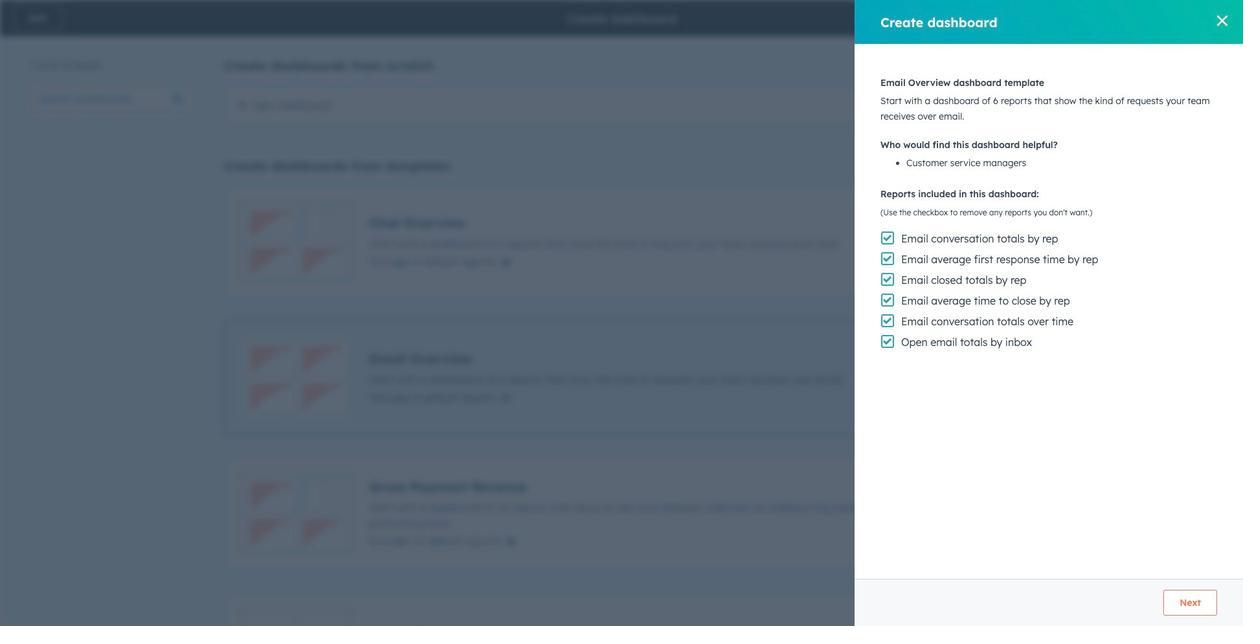 Task type: vqa. For each thing, say whether or not it's contained in the screenshot.
Reporting
no



Task type: describe. For each thing, give the bounding box(es) containing it.
Search search field
[[31, 86, 193, 112]]



Task type: locate. For each thing, give the bounding box(es) containing it.
close image
[[1218, 16, 1228, 26]]

page section element
[[0, 0, 1243, 36]]

None checkbox
[[224, 185, 1203, 300], [224, 321, 1203, 436], [224, 185, 1203, 300], [224, 321, 1203, 436]]

None checkbox
[[224, 84, 1203, 127], [224, 457, 1203, 572], [224, 593, 1203, 627], [224, 84, 1203, 127], [224, 457, 1203, 572], [224, 593, 1203, 627]]



